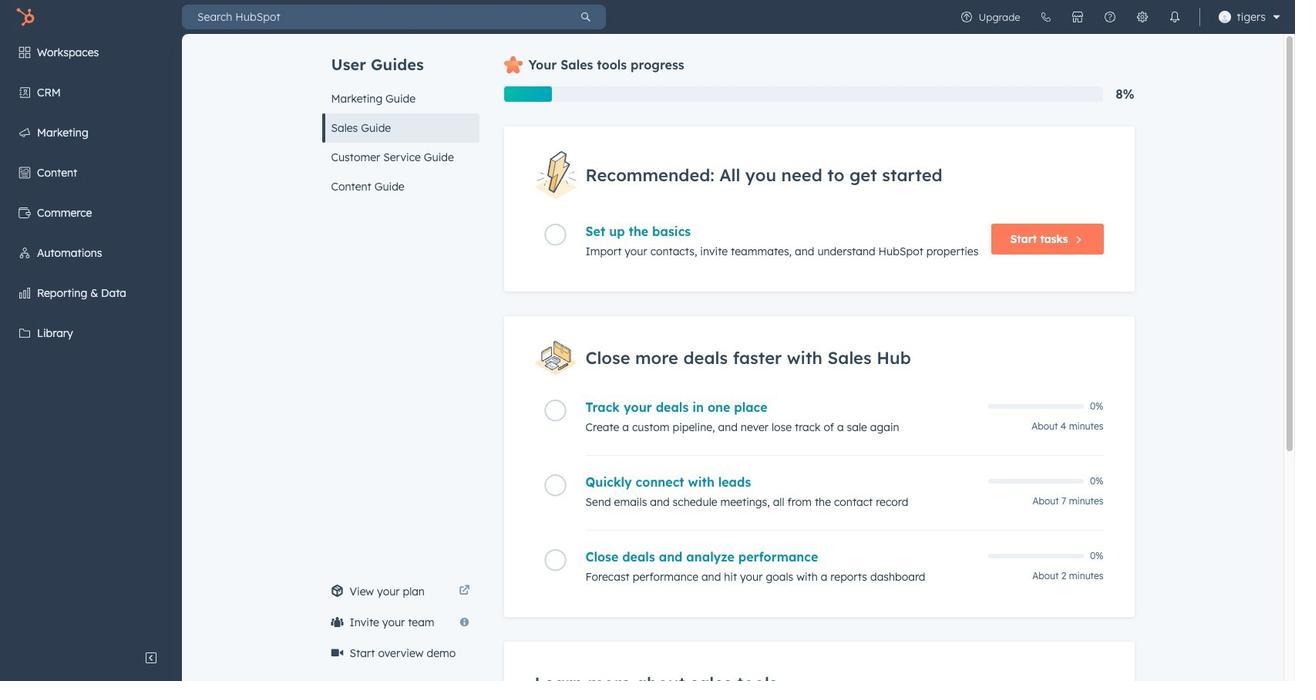 Task type: locate. For each thing, give the bounding box(es) containing it.
menu
[[951, 0, 1287, 34], [0, 34, 182, 643]]

notifications image
[[1169, 11, 1181, 23]]

help image
[[1104, 11, 1117, 23]]

link opens in a new window image
[[459, 582, 470, 601]]

0 horizontal spatial menu
[[0, 34, 182, 643]]

marketplaces image
[[1072, 11, 1084, 23]]

link opens in a new window image
[[459, 585, 470, 597]]

progress bar
[[504, 86, 552, 102]]

howard n/a image
[[1219, 11, 1231, 23]]



Task type: vqa. For each thing, say whether or not it's contained in the screenshot.
Help "image"
yes



Task type: describe. For each thing, give the bounding box(es) containing it.
user guides element
[[322, 34, 479, 201]]

Search HubSpot search field
[[182, 5, 566, 29]]

1 horizontal spatial menu
[[951, 0, 1287, 34]]

settings image
[[1137, 11, 1149, 23]]



